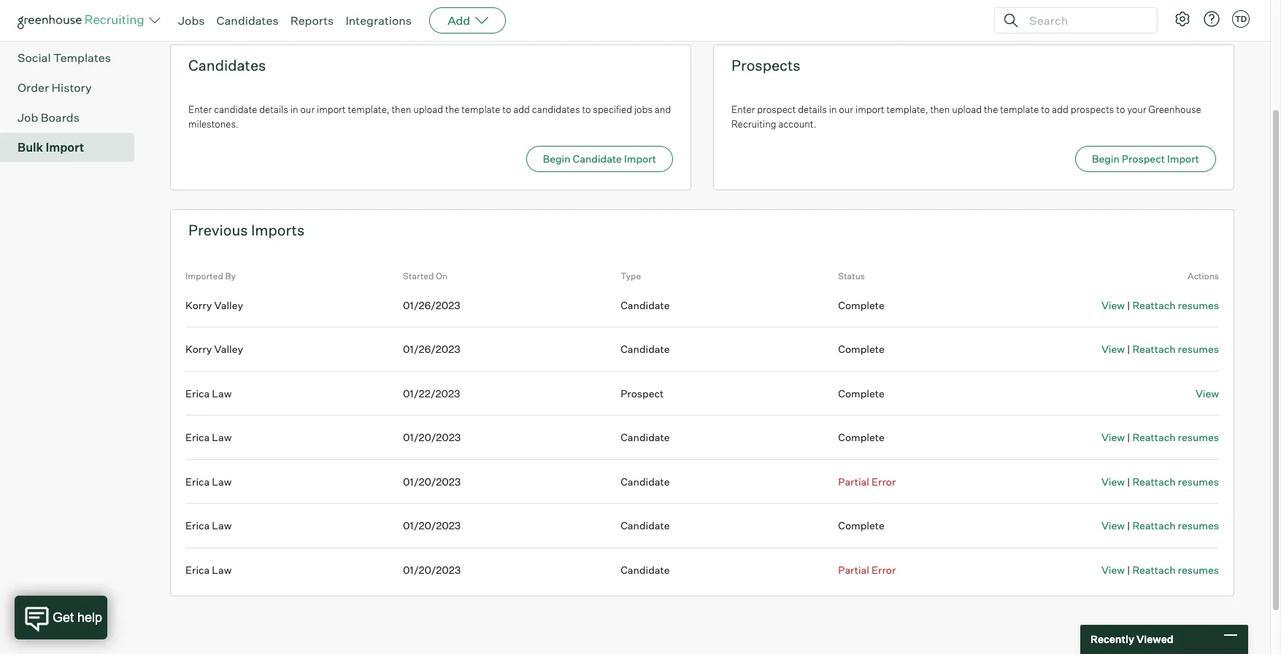 Task type: locate. For each thing, give the bounding box(es) containing it.
template for prospects
[[1000, 104, 1039, 115]]

1 horizontal spatial the
[[984, 104, 998, 115]]

social templates
[[18, 51, 111, 65]]

import inside enter candidate details in our import template, then upload the template to add candidates to specified jobs and milestones.
[[317, 104, 346, 115]]

01/26/2023
[[403, 299, 460, 311], [403, 343, 460, 356]]

0 vertical spatial valley
[[214, 299, 243, 311]]

1 template from the left
[[462, 104, 500, 115]]

the inside enter prospect details in our import template, then upload the template to add prospects to your greenhouse recruiting account.
[[984, 104, 998, 115]]

account.
[[778, 118, 816, 130]]

korry
[[185, 299, 212, 311], [185, 343, 212, 356]]

add for candidates
[[513, 104, 530, 115]]

add
[[513, 104, 530, 115], [1052, 104, 1069, 115]]

0 vertical spatial partial error
[[838, 476, 896, 488]]

1 error from the top
[[872, 476, 896, 488]]

then for candidates
[[392, 104, 411, 115]]

td button
[[1232, 10, 1250, 28]]

0 vertical spatial partial
[[838, 476, 869, 488]]

to left your
[[1116, 104, 1125, 115]]

resumes
[[1178, 299, 1219, 311], [1178, 343, 1219, 356], [1178, 432, 1219, 444], [1178, 476, 1219, 488], [1178, 520, 1219, 532], [1178, 564, 1219, 576]]

enter up recruiting
[[731, 104, 755, 115]]

1 in from the left
[[290, 104, 298, 115]]

1 vertical spatial bulk import
[[18, 140, 84, 155]]

template, inside enter prospect details in our import template, then upload the template to add prospects to your greenhouse recruiting account.
[[887, 104, 928, 115]]

01/26/2023 for first reattach resumes link from the top of the page
[[403, 299, 460, 311]]

0 vertical spatial prospect
[[1122, 153, 1165, 165]]

template, for candidates
[[348, 104, 390, 115]]

upload inside enter candidate details in our import template, then upload the template to add candidates to specified jobs and milestones.
[[413, 104, 443, 115]]

2 in from the left
[[829, 104, 837, 115]]

2 template, from the left
[[887, 104, 928, 115]]

1 01/26/2023 from the top
[[403, 299, 460, 311]]

5 complete from the top
[[838, 520, 885, 532]]

template,
[[348, 104, 390, 115], [887, 104, 928, 115]]

candidates up candidate
[[188, 56, 266, 75]]

candidates right jobs link
[[216, 13, 279, 28]]

1 01/20/2023 from the top
[[403, 432, 461, 444]]

email templates
[[18, 21, 108, 35]]

begin down candidates
[[543, 153, 571, 165]]

1 template, from the left
[[348, 104, 390, 115]]

import
[[210, 10, 266, 32], [46, 140, 84, 155], [624, 153, 656, 165], [1167, 153, 1199, 165]]

1 partial from the top
[[838, 476, 869, 488]]

5 | from the top
[[1127, 520, 1130, 532]]

details right candidate
[[259, 104, 288, 115]]

0 vertical spatial 01/26/2023
[[403, 299, 460, 311]]

the inside enter candidate details in our import template, then upload the template to add candidates to specified jobs and milestones.
[[445, 104, 459, 115]]

4 resumes from the top
[[1178, 476, 1219, 488]]

1 resumes from the top
[[1178, 299, 1219, 311]]

0 horizontal spatial details
[[259, 104, 288, 115]]

4 to from the left
[[1116, 104, 1125, 115]]

our for candidates
[[300, 104, 315, 115]]

6 reattach resumes link from the top
[[1133, 564, 1219, 576]]

1 vertical spatial bulk
[[18, 140, 43, 155]]

1 to from the left
[[502, 104, 511, 115]]

1 vertical spatial templates
[[53, 51, 111, 65]]

3 law from the top
[[212, 476, 232, 488]]

1 vertical spatial partial error
[[838, 564, 896, 576]]

template inside enter prospect details in our import template, then upload the template to add prospects to your greenhouse recruiting account.
[[1000, 104, 1039, 115]]

2 error from the top
[[872, 564, 896, 576]]

begin prospect import button
[[1075, 146, 1216, 172]]

templates down email templates link
[[53, 51, 111, 65]]

details for candidates
[[259, 104, 288, 115]]

2 then from the left
[[930, 104, 950, 115]]

templates for email templates
[[51, 21, 108, 35]]

4 reattach from the top
[[1133, 476, 1176, 488]]

4 erica from the top
[[185, 520, 210, 532]]

0 horizontal spatial template
[[462, 104, 500, 115]]

0 horizontal spatial in
[[290, 104, 298, 115]]

0 horizontal spatial the
[[445, 104, 459, 115]]

email
[[18, 21, 48, 35]]

view | reattach resumes for third reattach resumes link
[[1102, 432, 1219, 444]]

candidate inside button
[[573, 153, 622, 165]]

1 horizontal spatial add
[[1052, 104, 1069, 115]]

candidates
[[216, 13, 279, 28], [188, 56, 266, 75]]

erica law
[[185, 387, 232, 400], [185, 432, 232, 444], [185, 476, 232, 488], [185, 520, 232, 532], [185, 564, 232, 576]]

6 reattach from the top
[[1133, 564, 1176, 576]]

0 horizontal spatial our
[[300, 104, 315, 115]]

begin down the prospects
[[1092, 153, 1120, 165]]

0 horizontal spatial upload
[[413, 104, 443, 115]]

1 horizontal spatial upload
[[952, 104, 982, 115]]

started
[[403, 271, 434, 282]]

2 our from the left
[[839, 104, 853, 115]]

0 vertical spatial bulk
[[170, 10, 207, 32]]

upload
[[413, 104, 443, 115], [952, 104, 982, 115]]

viewed
[[1137, 634, 1174, 646]]

view | reattach resumes for 3rd reattach resumes link from the bottom
[[1102, 476, 1219, 488]]

1 partial error from the top
[[838, 476, 896, 488]]

1 the from the left
[[445, 104, 459, 115]]

1 complete from the top
[[838, 299, 885, 311]]

in for prospects
[[829, 104, 837, 115]]

2 begin from the left
[[1092, 153, 1120, 165]]

details inside enter prospect details in our import template, then upload the template to add prospects to your greenhouse recruiting account.
[[798, 104, 827, 115]]

candidate
[[573, 153, 622, 165], [621, 299, 670, 311], [621, 343, 670, 356], [621, 432, 670, 444], [621, 476, 670, 488], [621, 520, 670, 532], [621, 564, 670, 576]]

1 horizontal spatial begin
[[1092, 153, 1120, 165]]

view
[[1102, 299, 1125, 311], [1102, 343, 1125, 356], [1196, 387, 1219, 400], [1102, 432, 1125, 444], [1102, 476, 1125, 488], [1102, 520, 1125, 532], [1102, 564, 1125, 576]]

2 01/20/2023 from the top
[[403, 476, 461, 488]]

1 horizontal spatial details
[[798, 104, 827, 115]]

bulk import link
[[18, 139, 128, 156]]

1 import from the left
[[317, 104, 346, 115]]

import inside bulk import 'link'
[[46, 140, 84, 155]]

1 reattach from the top
[[1133, 299, 1176, 311]]

3 resumes from the top
[[1178, 432, 1219, 444]]

our inside enter prospect details in our import template, then upload the template to add prospects to your greenhouse recruiting account.
[[839, 104, 853, 115]]

job
[[18, 110, 38, 125]]

1 horizontal spatial then
[[930, 104, 950, 115]]

1 korry from the top
[[185, 299, 212, 311]]

templates for social templates
[[53, 51, 111, 65]]

2 the from the left
[[984, 104, 998, 115]]

1 our from the left
[[300, 104, 315, 115]]

1 enter from the left
[[188, 104, 212, 115]]

enter up milestones.
[[188, 104, 212, 115]]

reattach
[[1133, 299, 1176, 311], [1133, 343, 1176, 356], [1133, 432, 1176, 444], [1133, 476, 1176, 488], [1133, 520, 1176, 532], [1133, 564, 1176, 576]]

3 reattach resumes link from the top
[[1133, 432, 1219, 444]]

then inside enter prospect details in our import template, then upload the template to add prospects to your greenhouse recruiting account.
[[930, 104, 950, 115]]

law
[[212, 387, 232, 400], [212, 432, 232, 444], [212, 476, 232, 488], [212, 520, 232, 532], [212, 564, 232, 576]]

0 horizontal spatial bulk
[[18, 140, 43, 155]]

type
[[621, 271, 641, 282]]

begin candidate import
[[543, 153, 656, 165]]

0 horizontal spatial then
[[392, 104, 411, 115]]

enter
[[188, 104, 212, 115], [731, 104, 755, 115]]

import
[[317, 104, 346, 115], [855, 104, 885, 115]]

1 vertical spatial valley
[[214, 343, 243, 356]]

begin for candidates
[[543, 153, 571, 165]]

2 korry from the top
[[185, 343, 212, 356]]

and
[[655, 104, 671, 115]]

6 resumes from the top
[[1178, 564, 1219, 576]]

import down jobs
[[624, 153, 656, 165]]

5 resumes from the top
[[1178, 520, 1219, 532]]

imports
[[251, 221, 305, 240]]

integrations
[[346, 13, 412, 28]]

partial error
[[838, 476, 896, 488], [838, 564, 896, 576]]

0 horizontal spatial enter
[[188, 104, 212, 115]]

our right candidate
[[300, 104, 315, 115]]

candidate for fifth reattach resumes link from the bottom
[[621, 343, 670, 356]]

our inside enter candidate details in our import template, then upload the template to add candidates to specified jobs and milestones.
[[300, 104, 315, 115]]

6 | from the top
[[1127, 564, 1130, 576]]

the for prospects
[[984, 104, 998, 115]]

in right prospect
[[829, 104, 837, 115]]

template inside enter candidate details in our import template, then upload the template to add candidates to specified jobs and milestones.
[[462, 104, 500, 115]]

enter candidate details in our import template, then upload the template to add candidates to specified jobs and milestones.
[[188, 104, 671, 130]]

begin for prospects
[[1092, 153, 1120, 165]]

enter for candidates
[[188, 104, 212, 115]]

details up account.
[[798, 104, 827, 115]]

the
[[445, 104, 459, 115], [984, 104, 998, 115]]

1 horizontal spatial in
[[829, 104, 837, 115]]

3 | from the top
[[1127, 432, 1130, 444]]

4 reattach resumes link from the top
[[1133, 476, 1219, 488]]

5 law from the top
[[212, 564, 232, 576]]

bulk left candidates link at top left
[[170, 10, 207, 32]]

history
[[51, 80, 92, 95]]

partial
[[838, 476, 869, 488], [838, 564, 869, 576]]

0 horizontal spatial begin
[[543, 153, 571, 165]]

status
[[838, 271, 865, 282]]

import for prospects
[[855, 104, 885, 115]]

01/20/2023
[[403, 432, 461, 444], [403, 476, 461, 488], [403, 520, 461, 532], [403, 564, 461, 576]]

4 complete from the top
[[838, 432, 885, 444]]

bulk down job
[[18, 140, 43, 155]]

our right prospect
[[839, 104, 853, 115]]

1 erica from the top
[[185, 387, 210, 400]]

bulk import
[[170, 10, 266, 32], [18, 140, 84, 155]]

view link
[[1102, 299, 1125, 311], [1102, 343, 1125, 356], [1196, 387, 1219, 400], [1102, 432, 1125, 444], [1102, 476, 1125, 488], [1102, 520, 1125, 532], [1102, 564, 1125, 576]]

korry valley
[[185, 299, 243, 311], [185, 343, 243, 356]]

1 then from the left
[[392, 104, 411, 115]]

order history link
[[18, 79, 128, 96]]

0 horizontal spatial import
[[317, 104, 346, 115]]

import inside enter prospect details in our import template, then upload the template to add prospects to your greenhouse recruiting account.
[[855, 104, 885, 115]]

1 vertical spatial partial
[[838, 564, 869, 576]]

2 view | reattach resumes from the top
[[1102, 343, 1219, 356]]

template, inside enter candidate details in our import template, then upload the template to add candidates to specified jobs and milestones.
[[348, 104, 390, 115]]

complete
[[838, 299, 885, 311], [838, 343, 885, 356], [838, 387, 885, 400], [838, 432, 885, 444], [838, 520, 885, 532]]

order
[[18, 80, 49, 95]]

2 template from the left
[[1000, 104, 1039, 115]]

enter for prospects
[[731, 104, 755, 115]]

1 begin from the left
[[543, 153, 571, 165]]

1 law from the top
[[212, 387, 232, 400]]

2 add from the left
[[1052, 104, 1069, 115]]

enter inside enter prospect details in our import template, then upload the template to add prospects to your greenhouse recruiting account.
[[731, 104, 755, 115]]

0 horizontal spatial add
[[513, 104, 530, 115]]

0 vertical spatial error
[[872, 476, 896, 488]]

td button
[[1229, 7, 1253, 31]]

01/26/2023 up 01/22/2023
[[403, 343, 460, 356]]

in right candidate
[[290, 104, 298, 115]]

template
[[462, 104, 500, 115], [1000, 104, 1039, 115]]

reattach resumes link
[[1133, 299, 1219, 311], [1133, 343, 1219, 356], [1133, 432, 1219, 444], [1133, 476, 1219, 488], [1133, 520, 1219, 532], [1133, 564, 1219, 576]]

to
[[502, 104, 511, 115], [582, 104, 591, 115], [1041, 104, 1050, 115], [1116, 104, 1125, 115]]

0 vertical spatial candidates
[[216, 13, 279, 28]]

1 vertical spatial korry valley
[[185, 343, 243, 356]]

0 horizontal spatial prospect
[[621, 387, 664, 400]]

1 vertical spatial prospect
[[621, 387, 664, 400]]

1 upload from the left
[[413, 104, 443, 115]]

1 vertical spatial candidates
[[188, 56, 266, 75]]

valley
[[214, 299, 243, 311], [214, 343, 243, 356]]

2 upload from the left
[[952, 104, 982, 115]]

templates
[[51, 21, 108, 35], [53, 51, 111, 65]]

0 vertical spatial korry valley
[[185, 299, 243, 311]]

in inside enter prospect details in our import template, then upload the template to add prospects to your greenhouse recruiting account.
[[829, 104, 837, 115]]

0 horizontal spatial bulk import
[[18, 140, 84, 155]]

import down boards
[[46, 140, 84, 155]]

3 01/20/2023 from the top
[[403, 520, 461, 532]]

order history
[[18, 80, 92, 95]]

then for prospects
[[930, 104, 950, 115]]

add for prospects
[[1052, 104, 1069, 115]]

1 add from the left
[[513, 104, 530, 115]]

5 view | reattach resumes from the top
[[1102, 520, 1219, 532]]

2 details from the left
[[798, 104, 827, 115]]

to left the prospects
[[1041, 104, 1050, 115]]

in
[[290, 104, 298, 115], [829, 104, 837, 115]]

our
[[300, 104, 315, 115], [839, 104, 853, 115]]

6 view | reattach resumes from the top
[[1102, 564, 1219, 576]]

0 vertical spatial korry
[[185, 299, 212, 311]]

to left specified
[[582, 104, 591, 115]]

integrations link
[[346, 13, 412, 28]]

add inside enter candidate details in our import template, then upload the template to add candidates to specified jobs and milestones.
[[513, 104, 530, 115]]

begin
[[543, 153, 571, 165], [1092, 153, 1120, 165]]

recently viewed
[[1091, 634, 1174, 646]]

5 reattach from the top
[[1133, 520, 1176, 532]]

3 to from the left
[[1041, 104, 1050, 115]]

1 details from the left
[[259, 104, 288, 115]]

add button
[[429, 7, 506, 34]]

|
[[1127, 299, 1130, 311], [1127, 343, 1130, 356], [1127, 432, 1130, 444], [1127, 476, 1130, 488], [1127, 520, 1130, 532], [1127, 564, 1130, 576]]

to left candidates
[[502, 104, 511, 115]]

add left the prospects
[[1052, 104, 1069, 115]]

enter inside enter candidate details in our import template, then upload the template to add candidates to specified jobs and milestones.
[[188, 104, 212, 115]]

2 partial error from the top
[[838, 564, 896, 576]]

1 horizontal spatial prospect
[[1122, 153, 1165, 165]]

import down the greenhouse
[[1167, 153, 1199, 165]]

0 vertical spatial templates
[[51, 21, 108, 35]]

resumes for fifth reattach resumes link
[[1178, 520, 1219, 532]]

candidates link
[[216, 13, 279, 28]]

5 erica from the top
[[185, 564, 210, 576]]

1 view | reattach resumes from the top
[[1102, 299, 1219, 311]]

then
[[392, 104, 411, 115], [930, 104, 950, 115]]

3 complete from the top
[[838, 387, 885, 400]]

3 reattach from the top
[[1133, 432, 1176, 444]]

1 vertical spatial error
[[872, 564, 896, 576]]

upload inside enter prospect details in our import template, then upload the template to add prospects to your greenhouse recruiting account.
[[952, 104, 982, 115]]

4 01/20/2023 from the top
[[403, 564, 461, 576]]

1 horizontal spatial our
[[839, 104, 853, 115]]

1 horizontal spatial bulk import
[[170, 10, 266, 32]]

details inside enter candidate details in our import template, then upload the template to add candidates to specified jobs and milestones.
[[259, 104, 288, 115]]

resumes for 3rd reattach resumes link from the bottom
[[1178, 476, 1219, 488]]

in inside enter candidate details in our import template, then upload the template to add candidates to specified jobs and milestones.
[[290, 104, 298, 115]]

prospect
[[1122, 153, 1165, 165], [621, 387, 664, 400]]

add inside enter prospect details in our import template, then upload the template to add prospects to your greenhouse recruiting account.
[[1052, 104, 1069, 115]]

1 vertical spatial 01/26/2023
[[403, 343, 460, 356]]

add
[[448, 13, 470, 28]]

error
[[872, 476, 896, 488], [872, 564, 896, 576]]

2 import from the left
[[855, 104, 885, 115]]

details
[[259, 104, 288, 115], [798, 104, 827, 115]]

then inside enter candidate details in our import template, then upload the template to add candidates to specified jobs and milestones.
[[392, 104, 411, 115]]

templates up social templates link
[[51, 21, 108, 35]]

view | reattach resumes
[[1102, 299, 1219, 311], [1102, 343, 1219, 356], [1102, 432, 1219, 444], [1102, 476, 1219, 488], [1102, 520, 1219, 532], [1102, 564, 1219, 576]]

erica
[[185, 387, 210, 400], [185, 432, 210, 444], [185, 476, 210, 488], [185, 520, 210, 532], [185, 564, 210, 576]]

1 vertical spatial korry
[[185, 343, 212, 356]]

add left candidates
[[513, 104, 530, 115]]

2 complete from the top
[[838, 343, 885, 356]]

begin prospect import
[[1092, 153, 1199, 165]]

4 view | reattach resumes from the top
[[1102, 476, 1219, 488]]

1 horizontal spatial import
[[855, 104, 885, 115]]

2 01/26/2023 from the top
[[403, 343, 460, 356]]

2 enter from the left
[[731, 104, 755, 115]]

3 view | reattach resumes from the top
[[1102, 432, 1219, 444]]

import for candidates
[[317, 104, 346, 115]]

2 law from the top
[[212, 432, 232, 444]]

bulk
[[170, 10, 207, 32], [18, 140, 43, 155]]

1 horizontal spatial template,
[[887, 104, 928, 115]]

bulk import inside 'link'
[[18, 140, 84, 155]]

started on
[[403, 271, 448, 282]]

1 horizontal spatial enter
[[731, 104, 755, 115]]

0 horizontal spatial template,
[[348, 104, 390, 115]]

1 horizontal spatial template
[[1000, 104, 1039, 115]]

import inside begin prospect import button
[[1167, 153, 1199, 165]]

2 resumes from the top
[[1178, 343, 1219, 356]]

01/26/2023 down 'started on'
[[403, 299, 460, 311]]



Task type: describe. For each thing, give the bounding box(es) containing it.
previous
[[188, 221, 248, 240]]

by
[[225, 271, 236, 282]]

recently
[[1091, 634, 1134, 646]]

upload for candidates
[[413, 104, 443, 115]]

our for prospects
[[839, 104, 853, 115]]

the for candidates
[[445, 104, 459, 115]]

2 to from the left
[[582, 104, 591, 115]]

4 law from the top
[[212, 520, 232, 532]]

1 valley from the top
[[214, 299, 243, 311]]

2 reattach resumes link from the top
[[1133, 343, 1219, 356]]

resumes for first reattach resumes link from the top of the page
[[1178, 299, 1219, 311]]

actions
[[1188, 271, 1219, 282]]

complete for fifth reattach resumes link
[[838, 520, 885, 532]]

1 reattach resumes link from the top
[[1133, 299, 1219, 311]]

partial error for first reattach resumes link from the bottom
[[838, 564, 896, 576]]

boards
[[41, 110, 80, 125]]

korry for first reattach resumes link from the top of the page
[[185, 299, 212, 311]]

candidate for first reattach resumes link from the top of the page
[[621, 299, 670, 311]]

1 horizontal spatial bulk
[[170, 10, 207, 32]]

resumes for first reattach resumes link from the bottom
[[1178, 564, 1219, 576]]

import right jobs link
[[210, 10, 266, 32]]

2 partial from the top
[[838, 564, 869, 576]]

imported
[[185, 271, 223, 282]]

imported by
[[185, 271, 236, 282]]

complete for third reattach resumes link
[[838, 432, 885, 444]]

job boards
[[18, 110, 80, 125]]

enter prospect details in our import template, then upload the template to add prospects to your greenhouse recruiting account.
[[731, 104, 1201, 130]]

2 erica law from the top
[[185, 432, 232, 444]]

error for 3rd reattach resumes link from the bottom
[[872, 476, 896, 488]]

view | reattach resumes for first reattach resumes link from the bottom
[[1102, 564, 1219, 576]]

jobs
[[634, 104, 653, 115]]

configure image
[[1174, 10, 1191, 28]]

milestones.
[[188, 118, 239, 130]]

email templates link
[[18, 19, 128, 37]]

01/26/2023 for fifth reattach resumes link from the bottom
[[403, 343, 460, 356]]

complete for first reattach resumes link from the top of the page
[[838, 299, 885, 311]]

candidates
[[532, 104, 580, 115]]

korry for fifth reattach resumes link from the bottom
[[185, 343, 212, 356]]

01/22/2023
[[403, 387, 460, 400]]

view | reattach resumes for fifth reattach resumes link
[[1102, 520, 1219, 532]]

resumes for third reattach resumes link
[[1178, 432, 1219, 444]]

candidate
[[214, 104, 257, 115]]

previous imports
[[188, 221, 305, 240]]

jobs
[[178, 13, 205, 28]]

3 erica from the top
[[185, 476, 210, 488]]

reports link
[[290, 13, 334, 28]]

view | reattach resumes for first reattach resumes link from the top of the page
[[1102, 299, 1219, 311]]

candidate for first reattach resumes link from the bottom
[[621, 564, 670, 576]]

your
[[1127, 104, 1146, 115]]

2 valley from the top
[[214, 343, 243, 356]]

0 vertical spatial bulk import
[[170, 10, 266, 32]]

on
[[436, 271, 448, 282]]

begin candidate import button
[[526, 146, 673, 172]]

error for first reattach resumes link from the bottom
[[872, 564, 896, 576]]

td
[[1235, 14, 1247, 24]]

jobs link
[[178, 13, 205, 28]]

2 reattach from the top
[[1133, 343, 1176, 356]]

2 korry valley from the top
[[185, 343, 243, 356]]

recruiting
[[731, 118, 776, 130]]

5 erica law from the top
[[185, 564, 232, 576]]

upload for prospects
[[952, 104, 982, 115]]

5 reattach resumes link from the top
[[1133, 520, 1219, 532]]

template for candidates
[[462, 104, 500, 115]]

details for prospects
[[798, 104, 827, 115]]

social templates link
[[18, 49, 128, 67]]

Search text field
[[1026, 10, 1144, 31]]

specified
[[593, 104, 632, 115]]

1 erica law from the top
[[185, 387, 232, 400]]

4 | from the top
[[1127, 476, 1130, 488]]

in for candidates
[[290, 104, 298, 115]]

partial error for 3rd reattach resumes link from the bottom
[[838, 476, 896, 488]]

job boards link
[[18, 109, 128, 126]]

import inside the begin candidate import button
[[624, 153, 656, 165]]

complete for fifth reattach resumes link from the bottom
[[838, 343, 885, 356]]

1 korry valley from the top
[[185, 299, 243, 311]]

social
[[18, 51, 51, 65]]

prospects
[[1071, 104, 1114, 115]]

candidate for fifth reattach resumes link
[[621, 520, 670, 532]]

1 | from the top
[[1127, 299, 1130, 311]]

candidate for 3rd reattach resumes link from the bottom
[[621, 476, 670, 488]]

candidate for third reattach resumes link
[[621, 432, 670, 444]]

prospect inside begin prospect import button
[[1122, 153, 1165, 165]]

template, for prospects
[[887, 104, 928, 115]]

4 erica law from the top
[[185, 520, 232, 532]]

3 erica law from the top
[[185, 476, 232, 488]]

prospect
[[757, 104, 796, 115]]

greenhouse
[[1149, 104, 1201, 115]]

greenhouse recruiting image
[[18, 12, 149, 29]]

resumes for fifth reattach resumes link from the bottom
[[1178, 343, 1219, 356]]

2 erica from the top
[[185, 432, 210, 444]]

prospects
[[731, 56, 801, 75]]

2 | from the top
[[1127, 343, 1130, 356]]

bulk inside bulk import 'link'
[[18, 140, 43, 155]]

view | reattach resumes for fifth reattach resumes link from the bottom
[[1102, 343, 1219, 356]]

reports
[[290, 13, 334, 28]]



Task type: vqa. For each thing, say whether or not it's contained in the screenshot.
4th Reattach
yes



